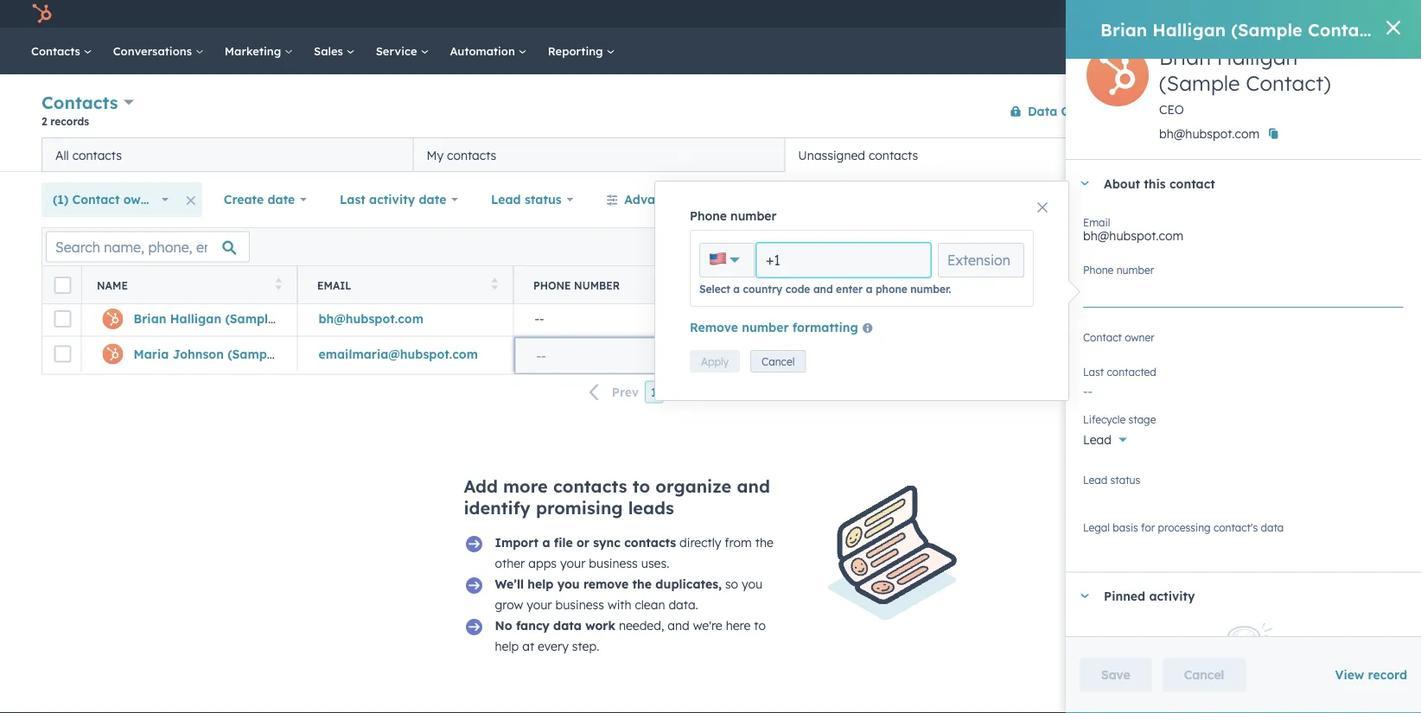 Task type: locate. For each thing, give the bounding box(es) containing it.
1 (1) from the left
[[53, 192, 69, 207]]

1 horizontal spatial phone
[[690, 208, 727, 224]]

last inside popup button
[[340, 192, 366, 207]]

1 horizontal spatial email
[[1083, 216, 1110, 229]]

cancel button
[[751, 350, 806, 373], [1163, 658, 1246, 693]]

(1) inside button
[[727, 192, 743, 207]]

contacts
[[31, 44, 84, 58], [42, 92, 118, 113]]

business up work
[[555, 597, 604, 612]]

0 horizontal spatial add
[[464, 475, 498, 497]]

a left file
[[542, 535, 550, 550]]

unassigned for bh@hubspot.com
[[751, 311, 818, 326]]

phone down email bh@hubspot.com
[[1083, 263, 1114, 276]]

organize
[[656, 475, 732, 497]]

business up we'll help you remove the duplicates,
[[589, 556, 638, 571]]

business inside so you grow your business with clean data.
[[555, 597, 604, 612]]

press to sort. image down 🇺🇸
[[708, 278, 714, 290]]

add view (3/5)
[[1194, 147, 1283, 162]]

and inside needed, and we're here to help at every step.
[[668, 618, 690, 633]]

to left organize
[[633, 475, 650, 497]]

0 horizontal spatial status
[[525, 192, 562, 207]]

add left more
[[464, 475, 498, 497]]

date right create
[[268, 192, 295, 207]]

1 horizontal spatial phone number
[[1083, 263, 1154, 276]]

lead
[[491, 192, 521, 207], [966, 279, 994, 292], [1083, 432, 1112, 447], [1083, 473, 1108, 486]]

1 vertical spatial cancel button
[[1163, 658, 1246, 693]]

contact up remove number formatting button
[[750, 279, 799, 292]]

activity inside dropdown button
[[1149, 588, 1195, 603]]

pagination navigation
[[579, 381, 736, 404]]

status
[[997, 279, 1036, 292]]

status
[[525, 192, 562, 207], [1111, 473, 1141, 486]]

lead inside popup button
[[1083, 432, 1112, 447]]

activity inside popup button
[[369, 192, 415, 207]]

contacts for unassigned contacts
[[869, 147, 918, 163]]

your inside so you grow your business with clean data.
[[527, 597, 552, 612]]

data.
[[669, 597, 698, 612]]

lead status down my contacts
[[491, 192, 562, 207]]

2 vertical spatial and
[[668, 618, 690, 633]]

remove
[[690, 320, 738, 335]]

menu containing funky
[[1054, 0, 1401, 28]]

0 vertical spatial the
[[755, 535, 774, 550]]

1 vertical spatial your
[[527, 597, 552, 612]]

marketing
[[225, 44, 284, 58]]

(1) down 'all contacts'
[[53, 192, 69, 207]]

1 horizontal spatial brian halligan (sample contact)
[[1101, 19, 1383, 40]]

column header
[[1162, 266, 1379, 304]]

1 horizontal spatial help
[[528, 576, 554, 591]]

your up fancy
[[527, 597, 552, 612]]

phone up --
[[533, 279, 571, 292]]

conversations link
[[103, 28, 214, 74]]

0 horizontal spatial and
[[668, 618, 690, 633]]

1 unassigned button from the top
[[730, 302, 946, 336]]

1 vertical spatial lead status
[[1083, 473, 1141, 486]]

0 vertical spatial your
[[560, 556, 586, 571]]

close image
[[1387, 21, 1401, 35], [1038, 202, 1048, 213]]

all views
[[1316, 147, 1369, 162]]

service link
[[365, 28, 440, 74]]

prev button
[[579, 381, 645, 404]]

add for add more contacts to organize and identify promising leads
[[464, 475, 498, 497]]

1 date from the left
[[268, 192, 295, 207]]

add view (3/5) button
[[1164, 137, 1305, 172]]

status inside popup button
[[525, 192, 562, 207]]

next button
[[664, 381, 736, 404]]

brian inside brian halligan (sample contact) ceo
[[1159, 44, 1211, 70]]

1 vertical spatial phone number
[[1083, 263, 1154, 276]]

status up basis
[[1111, 473, 1141, 486]]

select a country code and enter a phone number.
[[699, 282, 951, 295]]

owner up last contacted
[[1104, 337, 1138, 352]]

1 vertical spatial business
[[555, 597, 604, 612]]

maria johnson (sample contact) link
[[134, 346, 333, 362]]

2 vertical spatial halligan
[[170, 311, 221, 326]]

unassigned contacts button
[[785, 137, 1157, 172]]

and down data.
[[668, 618, 690, 633]]

2 vertical spatial unassigned
[[751, 346, 818, 362]]

1 vertical spatial contact
[[750, 279, 799, 292]]

cancel for apply
[[762, 355, 795, 368]]

page
[[788, 384, 819, 399]]

press to sort. element for contact owner
[[924, 278, 930, 293]]

bh@hubspot.com up view
[[1159, 126, 1260, 141]]

0 vertical spatial email
[[1083, 216, 1110, 229]]

views
[[1335, 147, 1369, 162]]

1 horizontal spatial your
[[560, 556, 586, 571]]

data quality
[[1028, 103, 1106, 118]]

press to sort. image
[[275, 278, 282, 290], [492, 278, 498, 290], [708, 278, 714, 290], [924, 278, 930, 290]]

0 horizontal spatial phone
[[533, 279, 571, 292]]

quality
[[1061, 103, 1106, 118]]

brian down marketplaces image at the top right of page
[[1159, 44, 1211, 70]]

0 vertical spatial lead status
[[491, 192, 562, 207]]

cancel button down the "pinned activity" dropdown button
[[1163, 658, 1246, 693]]

and up from
[[737, 475, 770, 497]]

0 vertical spatial no
[[1083, 337, 1100, 352]]

to right here
[[754, 618, 766, 633]]

0 vertical spatial brian halligan (sample contact)
[[1101, 19, 1383, 40]]

contact inside popup button
[[72, 192, 120, 207]]

number up 🇺🇸 popup button
[[731, 208, 777, 224]]

date
[[268, 192, 295, 207], [419, 192, 446, 207]]

unassigned button for bh@hubspot.com
[[730, 302, 946, 336]]

contacts inside button
[[72, 147, 122, 163]]

2 you from the left
[[742, 576, 763, 591]]

2 horizontal spatial and
[[813, 282, 833, 295]]

unassigned contacts
[[798, 147, 918, 163]]

phone
[[690, 208, 727, 224], [1083, 263, 1114, 276], [533, 279, 571, 292]]

no up last contacted
[[1083, 337, 1100, 352]]

upgrade image
[[1066, 8, 1081, 23]]

activity for pinned
[[1149, 588, 1195, 603]]

0 horizontal spatial data
[[553, 618, 582, 633]]

add inside popup button
[[1194, 147, 1218, 162]]

0 horizontal spatial contact
[[72, 192, 120, 207]]

save
[[1102, 667, 1131, 683]]

all left the 'views'
[[1316, 147, 1331, 162]]

email down caret icon
[[1083, 216, 1110, 229]]

lead down lifecycle
[[1083, 432, 1112, 447]]

1 horizontal spatial all
[[1316, 147, 1331, 162]]

2 unassigned button from the top
[[730, 336, 946, 371]]

unassigned button down enter
[[730, 302, 946, 336]]

0 horizontal spatial close image
[[1038, 202, 1048, 213]]

press to sort. element for email
[[492, 278, 498, 293]]

and inside add more contacts to organize and identify promising leads
[[737, 475, 770, 497]]

the right from
[[755, 535, 774, 550]]

2 horizontal spatial brian
[[1159, 44, 1211, 70]]

(1)
[[53, 192, 69, 207], [727, 192, 743, 207]]

1 vertical spatial to
[[754, 618, 766, 633]]

1 horizontal spatial and
[[737, 475, 770, 497]]

add for add view (3/5)
[[1194, 147, 1218, 162]]

1 vertical spatial halligan
[[1217, 44, 1298, 70]]

bh@hubspot.com down "about"
[[1083, 228, 1184, 243]]

0 horizontal spatial you
[[557, 576, 580, 591]]

contacts inside button
[[869, 147, 918, 163]]

1 horizontal spatial last
[[1083, 365, 1104, 378]]

email inside email bh@hubspot.com
[[1083, 216, 1110, 229]]

2 date from the left
[[419, 192, 446, 207]]

the
[[755, 535, 774, 550], [633, 576, 652, 591]]

create
[[224, 192, 264, 207]]

unassigned for emailmaria@hubspot.com
[[751, 346, 818, 362]]

0 horizontal spatial cancel button
[[751, 350, 806, 373]]

1 horizontal spatial add
[[1194, 147, 1218, 162]]

press to sort. image up brian halligan (sample contact) link
[[275, 278, 282, 290]]

0 horizontal spatial date
[[268, 192, 295, 207]]

you right so
[[742, 576, 763, 591]]

number inside button
[[742, 320, 789, 335]]

(1) right filters
[[727, 192, 743, 207]]

lead status up basis
[[1083, 473, 1141, 486]]

more
[[503, 475, 548, 497]]

0 horizontal spatial the
[[633, 576, 652, 591]]

email
[[1083, 216, 1110, 229], [317, 279, 352, 292]]

2
[[42, 115, 47, 128]]

0 horizontal spatial last
[[340, 192, 366, 207]]

contacts down "hubspot" link at the top left of the page
[[31, 44, 84, 58]]

number down country
[[742, 320, 789, 335]]

contact inside the contact owner no owner
[[1083, 331, 1122, 344]]

number
[[574, 279, 620, 292]]

0 vertical spatial last
[[340, 192, 366, 207]]

0 vertical spatial cancel
[[762, 355, 795, 368]]

date down the my
[[419, 192, 446, 207]]

press to sort. element right phone
[[924, 278, 930, 293]]

0 vertical spatial activity
[[369, 192, 415, 207]]

1 vertical spatial email
[[317, 279, 352, 292]]

1 horizontal spatial the
[[755, 535, 774, 550]]

legal basis for processing contact's data
[[1083, 521, 1284, 534]]

0 horizontal spatial to
[[633, 475, 650, 497]]

1 vertical spatial data
[[553, 618, 582, 633]]

-- text field
[[536, 346, 707, 365]]

duplicates,
[[656, 576, 722, 591]]

no owner button
[[1083, 328, 1404, 356]]

brian up maria
[[134, 311, 166, 326]]

directly
[[680, 535, 721, 550]]

2 press to sort. element from the left
[[492, 278, 498, 293]]

data up every
[[553, 618, 582, 633]]

funky
[[1344, 6, 1373, 21]]

1 vertical spatial contacts
[[42, 92, 118, 113]]

you left remove
[[557, 576, 580, 591]]

records
[[50, 115, 89, 128]]

contacts inside button
[[447, 147, 497, 163]]

owner up search name, phone, email addresses, or company search field
[[123, 192, 161, 207]]

press to sort. element left 'phone number'
[[492, 278, 498, 293]]

halligan left help 'icon'
[[1153, 19, 1226, 40]]

halligan up johnson
[[170, 311, 221, 326]]

a right enter
[[866, 282, 873, 295]]

a for select a country code and enter a phone number.
[[734, 282, 740, 295]]

1 horizontal spatial lead status
[[1083, 473, 1141, 486]]

contact down 'all contacts'
[[72, 192, 120, 207]]

1 horizontal spatial close image
[[1387, 21, 1401, 35]]

all inside button
[[55, 147, 69, 163]]

owner up contacted at bottom
[[1125, 331, 1155, 344]]

lifecycle
[[1083, 413, 1126, 426]]

1 vertical spatial last
[[1083, 365, 1104, 378]]

3 press to sort. element from the left
[[708, 278, 714, 293]]

press to sort. image for email
[[492, 278, 498, 290]]

unassigned button down formatting
[[730, 336, 946, 371]]

marketing link
[[214, 28, 304, 74]]

0 vertical spatial status
[[525, 192, 562, 207]]

1
[[651, 384, 658, 399]]

help down apps
[[528, 576, 554, 591]]

cancel button for apply
[[751, 350, 806, 373]]

bh@hubspot.com up emailmaria@hubspot.com
[[319, 311, 424, 326]]

brian halligan (sample contact) ceo
[[1159, 44, 1331, 117]]

a for import a file or sync contacts
[[542, 535, 550, 550]]

add left view
[[1194, 147, 1218, 162]]

ceo
[[1159, 102, 1184, 117]]

1 horizontal spatial no
[[1083, 337, 1100, 352]]

phone
[[876, 282, 908, 295]]

and
[[813, 282, 833, 295], [737, 475, 770, 497], [668, 618, 690, 633]]

processing
[[1158, 521, 1211, 534]]

no down grow
[[495, 618, 512, 633]]

phone number down email bh@hubspot.com
[[1083, 263, 1154, 276]]

0 vertical spatial phone
[[690, 208, 727, 224]]

last activity date
[[340, 192, 446, 207]]

to
[[633, 475, 650, 497], [754, 618, 766, 633]]

emailmaria@hubspot.com
[[319, 346, 478, 362]]

1 horizontal spatial to
[[754, 618, 766, 633]]

2 press to sort. image from the left
[[492, 278, 498, 290]]

halligan down settings icon at the right top of the page
[[1217, 44, 1298, 70]]

0 horizontal spatial lead status
[[491, 192, 562, 207]]

press to sort. element down 🇺🇸
[[708, 278, 714, 293]]

halligan
[[1153, 19, 1226, 40], [1217, 44, 1298, 70], [170, 311, 221, 326]]

Search name, phone, email addresses, or company search field
[[46, 231, 250, 262]]

data
[[1261, 521, 1284, 534], [553, 618, 582, 633]]

1 vertical spatial brian
[[1159, 44, 1211, 70]]

cancel button up per
[[751, 350, 806, 373]]

2 vertical spatial contact
[[1083, 331, 1122, 344]]

1 vertical spatial unassigned
[[751, 311, 818, 326]]

caret image
[[1080, 594, 1090, 598]]

0 vertical spatial data
[[1261, 521, 1284, 534]]

unassigned button for emailmaria@hubspot.com
[[730, 336, 946, 371]]

contacts banner
[[42, 89, 1380, 137]]

activity for last
[[369, 192, 415, 207]]

settings image
[[1259, 7, 1275, 23]]

your
[[560, 556, 586, 571], [527, 597, 552, 612]]

lead inside popup button
[[491, 192, 521, 207]]

1 vertical spatial add
[[464, 475, 498, 497]]

press to sort. element for phone number
[[708, 278, 714, 293]]

your down file
[[560, 556, 586, 571]]

0 vertical spatial unassigned
[[798, 147, 866, 163]]

select
[[699, 282, 730, 295]]

0 vertical spatial add
[[1194, 147, 1218, 162]]

contact up last contacted
[[1083, 331, 1122, 344]]

cancel for save
[[1184, 667, 1225, 683]]

data right contact's
[[1261, 521, 1284, 534]]

Phone number text field
[[1083, 273, 1404, 308]]

0 vertical spatial bh@hubspot.com
[[1159, 126, 1260, 141]]

0 horizontal spatial a
[[542, 535, 550, 550]]

the up the clean
[[633, 576, 652, 591]]

2 vertical spatial number
[[742, 320, 789, 335]]

1 all from the left
[[1316, 147, 1331, 162]]

phone down filters
[[690, 208, 727, 224]]

1 press to sort. image from the left
[[275, 278, 282, 290]]

(sample inside brian halligan (sample contact) ceo
[[1159, 70, 1240, 96]]

code
[[786, 282, 810, 295]]

actions
[[1132, 105, 1168, 118]]

1 horizontal spatial a
[[734, 282, 740, 295]]

cancel down the "pinned activity" dropdown button
[[1184, 667, 1225, 683]]

1 vertical spatial and
[[737, 475, 770, 497]]

email for email bh@hubspot.com
[[1083, 216, 1110, 229]]

no inside the contact owner no owner
[[1083, 337, 1100, 352]]

0 vertical spatial phone number
[[690, 208, 777, 224]]

a right the select at the top of page
[[734, 282, 740, 295]]

cancel
[[762, 355, 795, 368], [1184, 667, 1225, 683]]

press to sort. image right phone
[[924, 278, 930, 290]]

edit button
[[1087, 44, 1149, 112]]

0 vertical spatial and
[[813, 282, 833, 295]]

hubspot image
[[31, 3, 52, 24]]

cancel up per
[[762, 355, 795, 368]]

1 horizontal spatial (1)
[[727, 192, 743, 207]]

sales link
[[304, 28, 365, 74]]

contacts up records
[[42, 92, 118, 113]]

brian left 'calling icon' at the right top of the page
[[1101, 19, 1148, 40]]

status down the my contacts button
[[525, 192, 562, 207]]

apps
[[529, 556, 557, 571]]

2 vertical spatial bh@hubspot.com
[[319, 311, 424, 326]]

1 vertical spatial no
[[495, 618, 512, 633]]

add inside add more contacts to organize and identify promising leads
[[464, 475, 498, 497]]

menu
[[1054, 0, 1401, 28]]

sync
[[593, 535, 621, 550]]

contacts button
[[42, 90, 134, 115]]

prev
[[612, 384, 639, 400]]

Extension text field
[[938, 243, 1025, 278]]

owner
[[123, 192, 161, 207], [802, 279, 843, 292], [1125, 331, 1155, 344], [1104, 337, 1138, 352]]

4 press to sort. image from the left
[[924, 278, 930, 290]]

press to sort. element
[[275, 278, 282, 293], [492, 278, 498, 293], [708, 278, 714, 293], [924, 278, 930, 293]]

4 press to sort. element from the left
[[924, 278, 930, 293]]

None telephone field
[[757, 243, 931, 278]]

1 vertical spatial status
[[1111, 473, 1141, 486]]

email up bh@hubspot.com link
[[317, 279, 352, 292]]

-
[[535, 311, 540, 326], [540, 311, 544, 326]]

1 vertical spatial close image
[[1038, 202, 1048, 213]]

1 vertical spatial phone
[[1083, 263, 1114, 276]]

1 horizontal spatial brian
[[1101, 19, 1148, 40]]

reporting link
[[538, 28, 626, 74]]

1 vertical spatial cancel
[[1184, 667, 1225, 683]]

1 horizontal spatial cancel
[[1184, 667, 1225, 683]]

press to sort. image left 'phone number'
[[492, 278, 498, 290]]

a
[[734, 282, 740, 295], [866, 282, 873, 295], [542, 535, 550, 550]]

(1) contact owner
[[53, 192, 161, 207]]

save button
[[1080, 658, 1152, 693]]

1 horizontal spatial contact
[[750, 279, 799, 292]]

and right code at the right top of the page
[[813, 282, 833, 295]]

activity
[[369, 192, 415, 207], [1149, 588, 1195, 603]]

lead down the extension text field
[[966, 279, 994, 292]]

0 horizontal spatial cancel
[[762, 355, 795, 368]]

press to sort. image for contact owner
[[924, 278, 930, 290]]

menu item
[[1146, 0, 1149, 28]]

press to sort. element up brian halligan (sample contact) link
[[275, 278, 282, 293]]

0 horizontal spatial email
[[317, 279, 352, 292]]

phone number down filters
[[690, 208, 777, 224]]

help left at
[[495, 639, 519, 654]]

2 (1) from the left
[[727, 192, 743, 207]]

bh@hubspot.com
[[1159, 126, 1260, 141], [1083, 228, 1184, 243], [319, 311, 424, 326]]

0 horizontal spatial activity
[[369, 192, 415, 207]]

1 vertical spatial brian halligan (sample contact)
[[134, 311, 331, 326]]

brian
[[1101, 19, 1148, 40], [1159, 44, 1211, 70], [134, 311, 166, 326]]

lead down my contacts
[[491, 192, 521, 207]]

3 press to sort. image from the left
[[708, 278, 714, 290]]

2 horizontal spatial contact
[[1083, 331, 1122, 344]]

2 all from the left
[[55, 147, 69, 163]]

hubspot link
[[21, 3, 65, 24]]

bh@hubspot.com inside button
[[319, 311, 424, 326]]

all down 2 records
[[55, 147, 69, 163]]

0 horizontal spatial your
[[527, 597, 552, 612]]

contact for contact owner no owner
[[1083, 331, 1122, 344]]

number down email bh@hubspot.com
[[1117, 263, 1154, 276]]

lead status button
[[480, 182, 585, 217]]



Task type: vqa. For each thing, say whether or not it's contained in the screenshot.


Task type: describe. For each thing, give the bounding box(es) containing it.
halligan inside brian halligan (sample contact) ceo
[[1217, 44, 1298, 70]]

2 vertical spatial phone
[[533, 279, 571, 292]]

emailmaria@hubspot.com link
[[319, 346, 478, 362]]

--
[[535, 311, 544, 326]]

we'll
[[495, 576, 524, 591]]

settings link
[[1256, 5, 1278, 23]]

legal
[[1083, 521, 1110, 534]]

1 button
[[645, 381, 664, 403]]

contacts for all contacts
[[72, 147, 122, 163]]

conversations
[[113, 44, 195, 58]]

2 - from the left
[[540, 311, 544, 326]]

notifications image
[[1288, 8, 1304, 23]]

last for last activity date
[[340, 192, 366, 207]]

lead status
[[966, 279, 1036, 292]]

my
[[427, 147, 444, 163]]

at
[[522, 639, 534, 654]]

we'll help you remove the duplicates,
[[495, 576, 722, 591]]

0 vertical spatial brian
[[1101, 19, 1148, 40]]

to inside needed, and we're here to help at every step.
[[754, 618, 766, 633]]

every
[[538, 639, 569, 654]]

1 - from the left
[[535, 311, 540, 326]]

pinned activity
[[1104, 588, 1195, 603]]

about this contact button
[[1066, 160, 1404, 207]]

0 vertical spatial number
[[731, 208, 777, 224]]

contacts for my contacts
[[447, 147, 497, 163]]

brian halligan (sample contact) link
[[134, 311, 331, 326]]

directly from the other apps your business uses.
[[495, 535, 774, 571]]

search button
[[1376, 36, 1406, 66]]

automation link
[[440, 28, 538, 74]]

email bh@hubspot.com
[[1083, 216, 1184, 243]]

2 horizontal spatial a
[[866, 282, 873, 295]]

data quality button
[[999, 94, 1107, 128]]

your inside directly from the other apps your business uses.
[[560, 556, 586, 571]]

needed, and we're here to help at every step.
[[495, 618, 766, 654]]

johnson
[[173, 346, 224, 362]]

cancel button for save
[[1163, 658, 1246, 693]]

Last contacted text field
[[1083, 375, 1404, 403]]

view
[[1335, 667, 1365, 683]]

so
[[725, 576, 738, 591]]

funky button
[[1314, 0, 1399, 28]]

email for email
[[317, 279, 352, 292]]

unassigned inside button
[[798, 147, 866, 163]]

here
[[726, 618, 751, 633]]

marketplaces image
[[1194, 8, 1209, 23]]

1 horizontal spatial status
[[1111, 473, 1141, 486]]

automation
[[450, 44, 519, 58]]

marketplaces button
[[1184, 0, 1220, 28]]

fancy
[[516, 618, 550, 633]]

record
[[1368, 667, 1408, 683]]

caret image
[[1080, 181, 1090, 185]]

0 horizontal spatial no
[[495, 618, 512, 633]]

apply
[[701, 355, 729, 368]]

25
[[747, 384, 761, 399]]

all for all contacts
[[55, 147, 69, 163]]

business inside directly from the other apps your business uses.
[[589, 556, 638, 571]]

view record link
[[1335, 667, 1408, 683]]

promising
[[536, 497, 623, 518]]

per
[[764, 384, 785, 399]]

about this contact
[[1104, 176, 1215, 191]]

contact owner no owner
[[1083, 331, 1155, 352]]

🇺🇸 button
[[699, 243, 755, 278]]

0 vertical spatial help
[[528, 576, 554, 591]]

all for all views
[[1316, 147, 1331, 162]]

last contacted
[[1083, 365, 1157, 378]]

pinned
[[1104, 588, 1146, 603]]

lead status inside lead status popup button
[[491, 192, 562, 207]]

this
[[1144, 176, 1166, 191]]

phone number
[[533, 279, 620, 292]]

(1) contact owner button
[[42, 182, 180, 217]]

2 vertical spatial brian
[[134, 311, 166, 326]]

advanced filters (1) button
[[595, 182, 754, 217]]

1 press to sort. element from the left
[[275, 278, 282, 293]]

with
[[608, 597, 632, 612]]

contacts link
[[21, 28, 103, 74]]

you inside so you grow your business with clean data.
[[742, 576, 763, 591]]

0 horizontal spatial phone number
[[690, 208, 777, 224]]

contacts inside popup button
[[42, 92, 118, 113]]

search image
[[1385, 45, 1397, 57]]

25 per page button
[[736, 375, 842, 409]]

(1) inside popup button
[[53, 192, 69, 207]]

1 you from the left
[[557, 576, 580, 591]]

bh@hubspot.com link
[[319, 311, 424, 326]]

help image
[[1230, 8, 1246, 23]]

view
[[1221, 147, 1249, 162]]

create date button
[[212, 182, 318, 217]]

file
[[554, 535, 573, 550]]

0 vertical spatial halligan
[[1153, 19, 1226, 40]]

owner inside (1) contact owner popup button
[[123, 192, 161, 207]]

0 vertical spatial close image
[[1387, 21, 1401, 35]]

owner up formatting
[[802, 279, 843, 292]]

leads
[[628, 497, 674, 518]]

1 horizontal spatial data
[[1261, 521, 1284, 534]]

remove number formatting button
[[690, 307, 880, 339]]

identify
[[464, 497, 531, 518]]

no fancy data work
[[495, 618, 616, 633]]

number.
[[911, 282, 951, 295]]

contacted
[[1107, 365, 1157, 378]]

enter
[[836, 282, 863, 295]]

advanced filters (1)
[[625, 192, 743, 207]]

funky town image
[[1324, 6, 1340, 22]]

all views link
[[1305, 137, 1380, 172]]

1 vertical spatial number
[[1117, 263, 1154, 276]]

0 horizontal spatial brian halligan (sample contact)
[[134, 311, 331, 326]]

create date
[[224, 192, 295, 207]]

contact for contact owner
[[750, 279, 799, 292]]

help button
[[1223, 0, 1253, 28]]

or
[[577, 535, 590, 550]]

country
[[743, 282, 783, 295]]

help inside needed, and we're here to help at every step.
[[495, 639, 519, 654]]

last for last contacted
[[1083, 365, 1104, 378]]

lifecycle stage
[[1083, 413, 1156, 426]]

Search HubSpot search field
[[1178, 36, 1390, 66]]

formatting
[[793, 320, 858, 335]]

to inside add more contacts to organize and identify promising leads
[[633, 475, 650, 497]]

contacts inside add more contacts to organize and identify promising leads
[[553, 475, 627, 497]]

service
[[376, 44, 421, 58]]

remove
[[584, 576, 629, 591]]

calling icon image
[[1158, 7, 1173, 22]]

-- button
[[514, 302, 730, 336]]

all contacts button
[[42, 137, 413, 172]]

remove number formatting
[[690, 320, 858, 335]]

stage
[[1129, 413, 1156, 426]]

so you grow your business with clean data.
[[495, 576, 763, 612]]

the inside directly from the other apps your business uses.
[[755, 535, 774, 550]]

contact) inside brian halligan (sample contact) ceo
[[1246, 70, 1331, 96]]

calling icon button
[[1151, 2, 1180, 25]]

apply button
[[690, 350, 740, 373]]

press to sort. image for phone number
[[708, 278, 714, 290]]

from
[[725, 535, 752, 550]]

maria johnson (sample contact)
[[134, 346, 333, 362]]

reporting
[[548, 44, 606, 58]]

lead up legal
[[1083, 473, 1108, 486]]

2 horizontal spatial phone
[[1083, 263, 1114, 276]]

1 vertical spatial bh@hubspot.com
[[1083, 228, 1184, 243]]

0 vertical spatial contacts
[[31, 44, 84, 58]]

1 vertical spatial the
[[633, 576, 652, 591]]

step.
[[572, 639, 599, 654]]

needed,
[[619, 618, 664, 633]]



